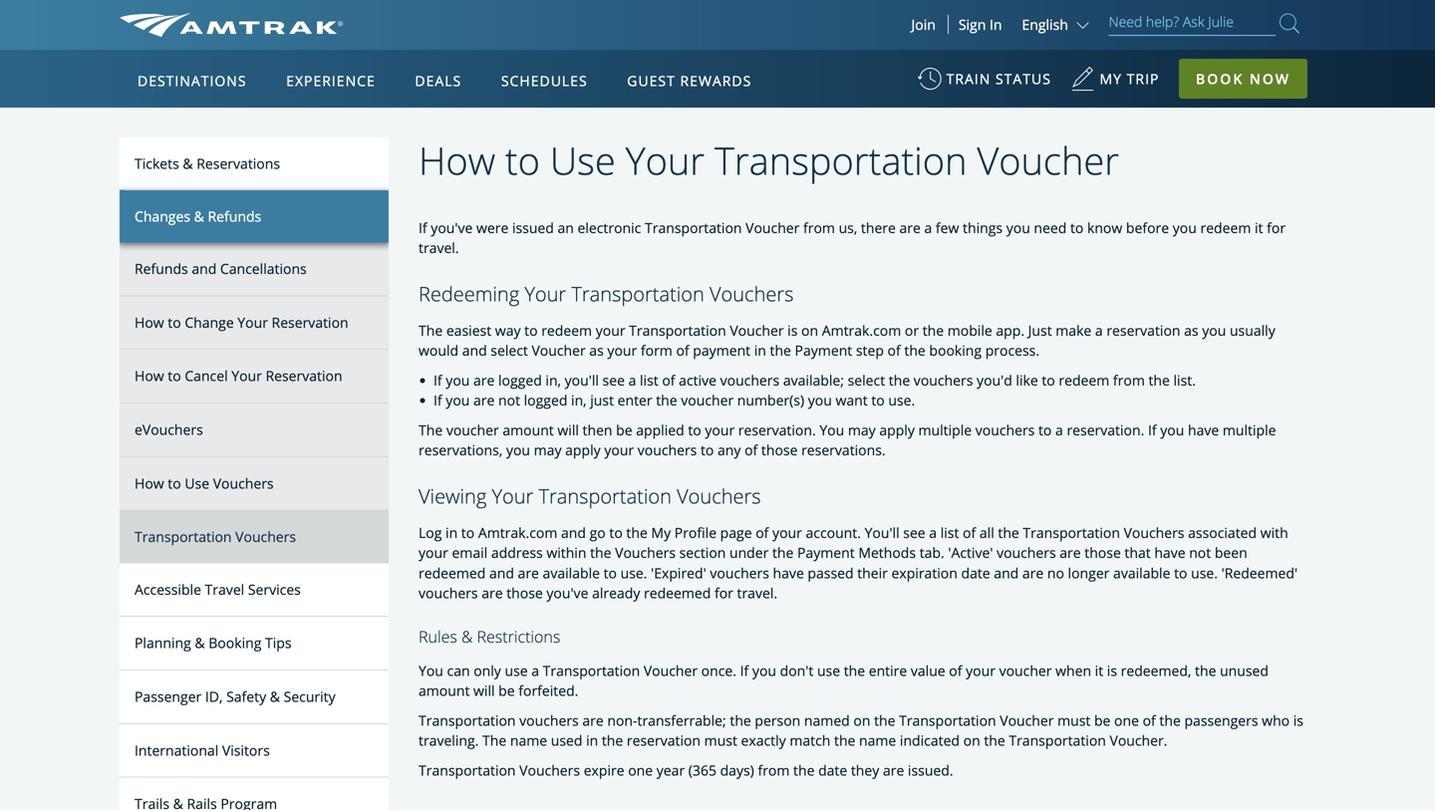 Task type: locate. For each thing, give the bounding box(es) containing it.
you'd
[[977, 371, 1013, 390]]

train
[[947, 69, 991, 88]]

reservation down transferrable;
[[627, 732, 701, 751]]

1 horizontal spatial you've
[[547, 584, 589, 603]]

to left 'redeemed'
[[1175, 564, 1188, 583]]

of inside if you are logged in, you'll see a list of active vouchers available; select the vouchers you'd like to redeem from the list. if you are not logged in, just enter the voucher number(s) you want to use.
[[662, 371, 676, 390]]

0 vertical spatial you
[[820, 421, 845, 440]]

you've inside if you've were issued an electronic transportation voucher from us, there are a few things you need to know before you redeem it for travel.
[[431, 218, 473, 237]]

no
[[1048, 564, 1065, 583]]

to
[[505, 135, 540, 186], [1071, 218, 1084, 237], [168, 313, 181, 332], [525, 321, 538, 340], [168, 367, 181, 386], [1042, 371, 1056, 390], [872, 391, 885, 410], [688, 421, 702, 440], [1039, 421, 1052, 440], [701, 441, 714, 460], [168, 474, 181, 493], [461, 524, 475, 543], [610, 524, 623, 543], [604, 564, 617, 583], [1175, 564, 1188, 583]]

may
[[848, 421, 876, 440], [534, 441, 562, 460]]

you up reservations.
[[820, 421, 845, 440]]

2 horizontal spatial redeem
[[1201, 218, 1252, 237]]

how for how to change your reservation
[[135, 313, 164, 332]]

& right changes
[[194, 207, 204, 226]]

0 vertical spatial list
[[640, 371, 659, 390]]

to up issued
[[505, 135, 540, 186]]

from left us,
[[804, 218, 835, 237]]

0 horizontal spatial reservation
[[627, 732, 701, 751]]

0 vertical spatial you've
[[431, 218, 473, 237]]

issued.
[[908, 762, 954, 780]]

0 horizontal spatial must
[[705, 732, 738, 751]]

you down 'list.' on the top right of page
[[1161, 421, 1185, 440]]

tickets & reservations link
[[120, 138, 389, 191]]

0 horizontal spatial one
[[628, 762, 653, 780]]

the inside the voucher amount will then be applied to your reservation. you may apply multiple vouchers to a reservation. if you have multiple reservations, you may apply your vouchers to any of those reservations.
[[419, 421, 443, 440]]

english button
[[1022, 15, 1094, 34]]

available down "within"
[[543, 564, 600, 583]]

how for how to use your transportation voucher
[[419, 135, 496, 186]]

reservation for how to cancel your reservation
[[266, 367, 343, 386]]

process.
[[986, 341, 1040, 360]]

0 horizontal spatial for
[[715, 584, 734, 603]]

and down changes & refunds
[[192, 259, 217, 278]]

travel. up the redeeming
[[419, 238, 459, 257]]

1 horizontal spatial reservation.
[[1067, 421, 1145, 440]]

cancel
[[185, 367, 228, 386]]

vouchers up page
[[677, 483, 761, 510]]

to inside the easiest way to redeem your transportation voucher is on amtrak.com or the mobile app. just make a reservation as you usually would and select voucher as your form of payment in the payment step of the booking process.
[[525, 321, 538, 340]]

1 horizontal spatial must
[[1058, 712, 1091, 731]]

your for cancel
[[232, 367, 262, 386]]

in right used at the left of page
[[586, 732, 598, 751]]

voucher inside if you are logged in, you'll see a list of active vouchers available; select the vouchers you'd like to redeem from the list. if you are not logged in, just enter the voucher number(s) you want to use.
[[681, 391, 734, 410]]

you've
[[431, 218, 473, 237], [547, 584, 589, 603]]

transportation vouchers
[[135, 528, 296, 546]]

of left active
[[662, 371, 676, 390]]

not down associated
[[1190, 544, 1212, 563]]

2 horizontal spatial in
[[755, 341, 767, 360]]

usually
[[1230, 321, 1276, 340]]

0 horizontal spatial name
[[510, 732, 548, 751]]

as up 'list.' on the top right of page
[[1185, 321, 1199, 340]]

vouchers up used at the left of page
[[520, 712, 579, 731]]

not up reservations,
[[499, 391, 520, 410]]

0 vertical spatial voucher
[[681, 391, 734, 410]]

transportation inside you can only use a transportation voucher once. if you don't use the entire value of your voucher when it is redeemed, the unused amount will be forfeited.
[[543, 662, 640, 681]]

voucher left "when"
[[1000, 662, 1052, 681]]

0 horizontal spatial select
[[491, 341, 528, 360]]

0 vertical spatial have
[[1188, 421, 1220, 440]]

0 horizontal spatial as
[[590, 341, 604, 360]]

0 horizontal spatial voucher
[[447, 421, 499, 440]]

0 horizontal spatial in,
[[546, 371, 561, 390]]

of right any
[[745, 441, 758, 460]]

use for vouchers
[[185, 474, 209, 493]]

your
[[626, 135, 705, 186], [525, 280, 567, 308], [238, 313, 268, 332], [232, 367, 262, 386], [492, 483, 534, 510]]

is inside the easiest way to redeem your transportation voucher is on amtrak.com or the mobile app. just make a reservation as you usually would and select voucher as your form of payment in the payment step of the booking process.
[[788, 321, 798, 340]]

as
[[1185, 321, 1199, 340], [590, 341, 604, 360]]

named
[[805, 712, 850, 731]]

join button
[[900, 15, 949, 34]]

2 vertical spatial redeem
[[1059, 371, 1110, 390]]

amount
[[503, 421, 554, 440], [419, 682, 470, 701]]

select inside the easiest way to redeem your transportation voucher is on amtrak.com or the mobile app. just make a reservation as you usually would and select voucher as your form of payment in the payment step of the booking process.
[[491, 341, 528, 360]]

restrictions
[[477, 626, 561, 647]]

from
[[804, 218, 835, 237], [1114, 371, 1145, 390], [758, 762, 790, 780]]

1 horizontal spatial refunds
[[208, 207, 261, 226]]

of up voucher.
[[1143, 712, 1156, 731]]

amtrak.com inside log in to amtrak.com and go to the my profile page of your account. you'll see a list of all the transportation vouchers associated with your email address within the vouchers section under the payment methods tab. 'active' vouchers are those that have not been redeemed and are available to use. 'expired' vouchers have passed their expiration date and are no longer available to use. 'redeemed' vouchers are those you've already redeemed for travel.
[[478, 524, 558, 543]]

how for how to use vouchers
[[135, 474, 164, 493]]

travel. inside log in to amtrak.com and go to the my profile page of your account. you'll see a list of all the transportation vouchers associated with your email address within the vouchers section under the payment methods tab. 'active' vouchers are those that have not been redeemed and are available to use. 'expired' vouchers have passed their expiration date and are no longer available to use. 'redeemed' vouchers are those you've already redeemed for travel.
[[737, 584, 778, 603]]

book
[[1197, 69, 1245, 88]]

0 horizontal spatial travel.
[[419, 238, 459, 257]]

0 horizontal spatial multiple
[[919, 421, 972, 440]]

1 vertical spatial those
[[1085, 544, 1122, 563]]

from left 'list.' on the top right of page
[[1114, 371, 1145, 390]]

how up "were"
[[419, 135, 496, 186]]

1 horizontal spatial is
[[1108, 662, 1118, 681]]

transportation inside the easiest way to redeem your transportation voucher is on amtrak.com or the mobile app. just make a reservation as you usually would and select voucher as your form of payment in the payment step of the booking process.
[[629, 321, 727, 340]]

1 horizontal spatial available
[[1114, 564, 1171, 583]]

0 horizontal spatial you
[[419, 662, 444, 681]]

if inside if you've were issued an electronic transportation voucher from us, there are a few things you need to know before you redeem it for travel.
[[419, 218, 427, 237]]

and down easiest
[[462, 341, 487, 360]]

0 vertical spatial be
[[616, 421, 633, 440]]

0 vertical spatial select
[[491, 341, 528, 360]]

use inside secondary navigation
[[185, 474, 209, 493]]

voucher up reservations,
[[447, 421, 499, 440]]

use. inside if you are logged in, you'll see a list of active vouchers available; select the vouchers you'd like to redeem from the list. if you are not logged in, just enter the voucher number(s) you want to use.
[[889, 391, 916, 410]]

0 horizontal spatial be
[[499, 682, 515, 701]]

the up reservations,
[[419, 421, 443, 440]]

use. down been
[[1192, 564, 1218, 583]]

enter
[[618, 391, 653, 410]]

to up already
[[604, 564, 617, 583]]

will down only
[[474, 682, 495, 701]]

those inside the voucher amount will then be applied to your reservation. you may apply multiple vouchers to a reservation. if you have multiple reservations, you may apply your vouchers to any of those reservations.
[[762, 441, 798, 460]]

things
[[963, 218, 1003, 237]]

you inside you can only use a transportation voucher once. if you don't use the entire value of your voucher when it is redeemed, the unused amount will be forfeited.
[[753, 662, 777, 681]]

0 vertical spatial it
[[1255, 218, 1264, 237]]

travel.
[[419, 238, 459, 257], [737, 584, 778, 603]]

train status link
[[918, 60, 1052, 109]]

viewing  your transportation vouchers
[[419, 483, 761, 510]]

0 horizontal spatial refunds
[[135, 259, 188, 278]]

one left year
[[628, 762, 653, 780]]

1 vertical spatial you
[[419, 662, 444, 681]]

1 horizontal spatial reservation
[[1107, 321, 1181, 340]]

0 horizontal spatial those
[[507, 584, 543, 603]]

you'll
[[865, 524, 900, 543]]

2 vertical spatial voucher
[[1000, 662, 1052, 681]]

from inside if you've were issued an electronic transportation voucher from us, there are a few things you need to know before you redeem it for travel.
[[804, 218, 835, 237]]

the voucher amount will then be applied to your reservation. you may apply multiple vouchers to a reservation. if you have multiple reservations, you may apply your vouchers to any of those reservations.
[[419, 421, 1277, 460]]

how to change your reservation
[[135, 313, 349, 332]]

reservation
[[1107, 321, 1181, 340], [627, 732, 701, 751]]

2 name from the left
[[860, 732, 897, 751]]

english
[[1022, 15, 1069, 34]]

to inside if you've were issued an electronic transportation voucher from us, there are a few things you need to know before you redeem it for travel.
[[1071, 218, 1084, 237]]

redeem inside if you are logged in, you'll see a list of active vouchers available; select the vouchers you'd like to redeem from the list. if you are not logged in, just enter the voucher number(s) you want to use.
[[1059, 371, 1110, 390]]

can
[[447, 662, 470, 681]]

logged down way
[[499, 371, 542, 390]]

expire
[[584, 762, 625, 780]]

name
[[510, 732, 548, 751], [860, 732, 897, 751]]

transportation vouchers link
[[120, 511, 389, 564]]

0 horizontal spatial use.
[[621, 564, 648, 583]]

1 horizontal spatial those
[[762, 441, 798, 460]]

your up address
[[492, 483, 534, 510]]

0 horizontal spatial reservation.
[[739, 421, 816, 440]]

an
[[558, 218, 574, 237]]

exactly
[[741, 732, 786, 751]]

travel
[[205, 580, 244, 599]]

you right reservations,
[[506, 441, 530, 460]]

vouchers down booking
[[914, 371, 974, 390]]

you
[[1007, 218, 1031, 237], [1173, 218, 1197, 237], [1203, 321, 1227, 340], [446, 371, 470, 390], [446, 391, 470, 410], [808, 391, 832, 410], [1161, 421, 1185, 440], [506, 441, 530, 460], [753, 662, 777, 681]]

1 vertical spatial must
[[705, 732, 738, 751]]

log in to amtrak.com and go to the my profile page of your account. you'll see a list of all the transportation vouchers associated with your email address within the vouchers section under the payment methods tab. 'active' vouchers are those that have not been redeemed and are available to use. 'expired' vouchers have passed their expiration date and are no longer available to use. 'redeemed' vouchers are those you've already redeemed for travel.
[[419, 524, 1298, 603]]

1 horizontal spatial name
[[860, 732, 897, 751]]

in, down you'll
[[571, 391, 587, 410]]

1 horizontal spatial amtrak.com
[[822, 321, 902, 340]]

& for changes
[[194, 207, 204, 226]]

will inside you can only use a transportation voucher once. if you don't use the entire value of your voucher when it is redeemed, the unused amount will be forfeited.
[[474, 682, 495, 701]]

be inside you can only use a transportation voucher once. if you don't use the entire value of your voucher when it is redeemed, the unused amount will be forfeited.
[[499, 682, 515, 701]]

secondary navigation
[[120, 138, 419, 811]]

0 vertical spatial amount
[[503, 421, 554, 440]]

how left the change
[[135, 313, 164, 332]]

amount inside you can only use a transportation voucher once. if you don't use the entire value of your voucher when it is redeemed, the unused amount will be forfeited.
[[419, 682, 470, 701]]

1 vertical spatial it
[[1095, 662, 1104, 681]]

0 vertical spatial from
[[804, 218, 835, 237]]

you inside the voucher amount will then be applied to your reservation. you may apply multiple vouchers to a reservation. if you have multiple reservations, you may apply your vouchers to any of those reservations.
[[820, 421, 845, 440]]

is right "who"
[[1294, 712, 1304, 731]]

1 vertical spatial is
[[1108, 662, 1118, 681]]

reservation down cancellations
[[272, 313, 349, 332]]

use. up already
[[621, 564, 648, 583]]

2 vertical spatial is
[[1294, 712, 1304, 731]]

0 vertical spatial redeemed
[[419, 564, 486, 583]]

1 horizontal spatial not
[[1190, 544, 1212, 563]]

use right don't at bottom right
[[818, 662, 841, 681]]

0 vertical spatial see
[[603, 371, 625, 390]]

voucher inside if you've were issued an electronic transportation voucher from us, there are a few things you need to know before you redeem it for travel.
[[746, 218, 800, 237]]

name up they
[[860, 732, 897, 751]]

1 horizontal spatial may
[[848, 421, 876, 440]]

0 vertical spatial as
[[1185, 321, 1199, 340]]

be
[[616, 421, 633, 440], [499, 682, 515, 701], [1095, 712, 1111, 731]]

1 horizontal spatial date
[[962, 564, 991, 583]]

1 vertical spatial you've
[[547, 584, 589, 603]]

have right that
[[1155, 544, 1186, 563]]

you left can
[[419, 662, 444, 681]]

changes
[[135, 207, 190, 226]]

log
[[419, 524, 442, 543]]

0 vertical spatial use
[[550, 135, 616, 186]]

must down "when"
[[1058, 712, 1091, 731]]

reservation inside the easiest way to redeem your transportation voucher is on amtrak.com or the mobile app. just make a reservation as you usually would and select voucher as your form of payment in the payment step of the booking process.
[[1107, 321, 1181, 340]]

Please enter your search item search field
[[1109, 10, 1276, 36]]

you down available;
[[808, 391, 832, 410]]

voucher inside transportation vouchers are non-transferrable; the person named on the transportation voucher must be one of the passengers who is traveling. the name used in the reservation must exactly match the name indicated on the transportation voucher.
[[1000, 712, 1054, 731]]

2 use from the left
[[818, 662, 841, 681]]

2 vertical spatial have
[[773, 564, 804, 583]]

a inside log in to amtrak.com and go to the my profile page of your account. you'll see a list of all the transportation vouchers associated with your email address within the vouchers section under the payment methods tab. 'active' vouchers are those that have not been redeemed and are available to use. 'expired' vouchers have passed their expiration date and are no longer available to use. 'redeemed' vouchers are those you've already redeemed for travel.
[[930, 524, 937, 543]]

amtrak.com
[[822, 321, 902, 340], [478, 524, 558, 543]]

and inside "link"
[[192, 259, 217, 278]]

1 horizontal spatial redeem
[[1059, 371, 1110, 390]]

redeem
[[1201, 218, 1252, 237], [542, 321, 592, 340], [1059, 371, 1110, 390]]

list up the 'tab.'
[[941, 524, 960, 543]]

0 vertical spatial reservation
[[1107, 321, 1181, 340]]

select up the want
[[848, 371, 886, 390]]

a inside you can only use a transportation voucher once. if you don't use the entire value of your voucher when it is redeemed, the unused amount will be forfeited.
[[532, 662, 539, 681]]

may up reservations.
[[848, 421, 876, 440]]

not inside log in to amtrak.com and go to the my profile page of your account. you'll see a list of all the transportation vouchers associated with your email address within the vouchers section under the payment methods tab. 'active' vouchers are those that have not been redeemed and are available to use. 'expired' vouchers have passed their expiration date and are no longer available to use. 'redeemed' vouchers are those you've already redeemed for travel.
[[1190, 544, 1212, 563]]

a inside if you are logged in, you'll see a list of active vouchers available; select the vouchers you'd like to redeem from the list. if you are not logged in, just enter the voucher number(s) you want to use.
[[629, 371, 636, 390]]

refunds and cancellations link
[[120, 243, 389, 297]]

your for use
[[626, 135, 705, 186]]

how left cancel
[[135, 367, 164, 386]]

voucher inside you can only use a transportation voucher once. if you don't use the entire value of your voucher when it is redeemed, the unused amount will be forfeited.
[[644, 662, 698, 681]]

0 vertical spatial date
[[962, 564, 991, 583]]

your left form
[[608, 341, 637, 360]]

redeemed down the 'expired'
[[644, 584, 711, 603]]

accessible
[[135, 580, 201, 599]]

see
[[603, 371, 625, 390], [904, 524, 926, 543]]

security
[[284, 687, 336, 706]]

have left passed
[[773, 564, 804, 583]]

their
[[858, 564, 888, 583]]

2 vertical spatial be
[[1095, 712, 1111, 731]]

date left they
[[819, 762, 848, 780]]

reservation for how to change your reservation
[[272, 313, 349, 332]]

1 horizontal spatial be
[[616, 421, 633, 440]]

one up voucher.
[[1115, 712, 1140, 731]]

1 vertical spatial from
[[1114, 371, 1145, 390]]

your right cancel
[[232, 367, 262, 386]]

2 horizontal spatial those
[[1085, 544, 1122, 563]]

0 vertical spatial is
[[788, 321, 798, 340]]

refunds down changes
[[135, 259, 188, 278]]

use up an
[[550, 135, 616, 186]]

1 vertical spatial apply
[[565, 441, 601, 460]]

amtrak.com inside the easiest way to redeem your transportation voucher is on amtrak.com or the mobile app. just make a reservation as you usually would and select voucher as your form of payment in the payment step of the booking process.
[[822, 321, 902, 340]]

issued
[[512, 218, 554, 237]]

as up you'll
[[590, 341, 604, 360]]

1 vertical spatial for
[[715, 584, 734, 603]]

any
[[718, 441, 741, 460]]

1 horizontal spatial amount
[[503, 421, 554, 440]]

1 horizontal spatial in,
[[571, 391, 587, 410]]

2 horizontal spatial have
[[1188, 421, 1220, 440]]

a inside the easiest way to redeem your transportation voucher is on amtrak.com or the mobile app. just make a reservation as you usually would and select voucher as your form of payment in the payment step of the booking process.
[[1096, 321, 1103, 340]]

sign in
[[959, 15, 1003, 34]]

rules
[[419, 626, 457, 647]]

the easiest way to redeem your transportation voucher is on amtrak.com or the mobile app. just make a reservation as you usually would and select voucher as your form of payment in the payment step of the booking process.
[[419, 321, 1276, 360]]

2 vertical spatial in
[[586, 732, 598, 751]]

in
[[755, 341, 767, 360], [446, 524, 458, 543], [586, 732, 598, 751]]

reservation.
[[739, 421, 816, 440], [1067, 421, 1145, 440]]

0 horizontal spatial date
[[819, 762, 848, 780]]

0 vertical spatial those
[[762, 441, 798, 460]]

banner
[[0, 0, 1436, 460]]

0 horizontal spatial available
[[543, 564, 600, 583]]

will left then
[[558, 421, 579, 440]]

& left booking
[[195, 634, 205, 653]]

if inside the voucher amount will then be applied to your reservation. you may apply multiple vouchers to a reservation. if you have multiple reservations, you may apply your vouchers to any of those reservations.
[[1149, 421, 1157, 440]]

reservation up 'list.' on the top right of page
[[1107, 321, 1181, 340]]

0 vertical spatial in
[[755, 341, 767, 360]]

0 horizontal spatial see
[[603, 371, 625, 390]]

not
[[499, 391, 520, 410], [1190, 544, 1212, 563]]

redeeming your transportation vouchers
[[419, 280, 794, 308]]

redeem right before
[[1201, 218, 1252, 237]]

1 horizontal spatial from
[[804, 218, 835, 237]]

to up email
[[461, 524, 475, 543]]

redeemed down email
[[419, 564, 486, 583]]

you've down "within"
[[547, 584, 589, 603]]

must
[[1058, 712, 1091, 731], [705, 732, 738, 751]]

vouchers
[[710, 280, 794, 308], [213, 474, 274, 493], [677, 483, 761, 510], [1124, 524, 1185, 543], [235, 528, 296, 546], [615, 544, 676, 563], [520, 762, 580, 780]]

0 horizontal spatial not
[[499, 391, 520, 410]]

form
[[641, 341, 673, 360]]

electronic
[[578, 218, 641, 237]]

on right indicated
[[964, 732, 981, 751]]

used
[[551, 732, 583, 751]]

your inside you can only use a transportation voucher once. if you don't use the entire value of your voucher when it is redeemed, the unused amount will be forfeited.
[[966, 662, 996, 681]]

your right value
[[966, 662, 996, 681]]

& right tickets
[[183, 154, 193, 173]]

for inside log in to amtrak.com and go to the my profile page of your account. you'll see a list of all the transportation vouchers associated with your email address within the vouchers section under the payment methods tab. 'active' vouchers are those that have not been redeemed and are available to use. 'expired' vouchers have passed their expiration date and are no longer available to use. 'redeemed' vouchers are those you've already redeemed for travel.
[[715, 584, 734, 603]]

how to use your transportation voucher
[[419, 135, 1120, 186]]

value
[[911, 662, 946, 681]]

voucher inside you can only use a transportation voucher once. if you don't use the entire value of your voucher when it is redeemed, the unused amount will be forfeited.
[[1000, 662, 1052, 681]]

those right any
[[762, 441, 798, 460]]

are inside if you've were issued an electronic transportation voucher from us, there are a few things you need to know before you redeem it for travel.
[[900, 218, 921, 237]]

1 vertical spatial voucher
[[447, 421, 499, 440]]

few
[[936, 218, 960, 237]]

see up just
[[603, 371, 625, 390]]

see up the 'tab.'
[[904, 524, 926, 543]]

transportation vouchers expire one year (365 days) from the date they are issued.
[[419, 762, 954, 780]]

of up under
[[756, 524, 769, 543]]

in,
[[546, 371, 561, 390], [571, 391, 587, 410]]

use
[[550, 135, 616, 186], [185, 474, 209, 493]]

redeeming
[[419, 280, 520, 308]]

1 vertical spatial one
[[628, 762, 653, 780]]

1 horizontal spatial on
[[854, 712, 871, 731]]

multiple
[[919, 421, 972, 440], [1223, 421, 1277, 440]]

1 horizontal spatial use
[[818, 662, 841, 681]]

0 horizontal spatial redeemed
[[419, 564, 486, 583]]

those down address
[[507, 584, 543, 603]]

redeem inside if you've were issued an electronic transportation voucher from us, there are a few things you need to know before you redeem it for travel.
[[1201, 218, 1252, 237]]

mobile
[[948, 321, 993, 340]]

the inside the easiest way to redeem your transportation voucher is on amtrak.com or the mobile app. just make a reservation as you usually would and select voucher as your form of payment in the payment step of the booking process.
[[419, 321, 443, 340]]

0 horizontal spatial have
[[773, 564, 804, 583]]

you inside you can only use a transportation voucher once. if you don't use the entire value of your voucher when it is redeemed, the unused amount will be forfeited.
[[419, 662, 444, 681]]

it inside if you've were issued an electronic transportation voucher from us, there are a few things you need to know before you redeem it for travel.
[[1255, 218, 1264, 237]]

amount down can
[[419, 682, 470, 701]]

payment up available;
[[795, 341, 853, 360]]

logged
[[499, 371, 542, 390], [524, 391, 568, 410]]

the right traveling.
[[483, 732, 507, 751]]

those up longer
[[1085, 544, 1122, 563]]

on up available;
[[802, 321, 819, 340]]

transportation inside log in to amtrak.com and go to the my profile page of your account. you'll see a list of all the transportation vouchers associated with your email address within the vouchers section under the payment methods tab. 'active' vouchers are those that have not been redeemed and are available to use. 'expired' vouchers have passed their expiration date and are no longer available to use. 'redeemed' vouchers are those you've already redeemed for travel.
[[1023, 524, 1121, 543]]

visitors
[[222, 741, 270, 760]]

1 vertical spatial reservation
[[627, 732, 701, 751]]

tickets
[[135, 154, 179, 173]]

travel. down under
[[737, 584, 778, 603]]

need
[[1034, 218, 1067, 237]]

1 vertical spatial refunds
[[135, 259, 188, 278]]

1 horizontal spatial it
[[1255, 218, 1264, 237]]

0 horizontal spatial redeem
[[542, 321, 592, 340]]

payment inside log in to amtrak.com and go to the my profile page of your account. you'll see a list of all the transportation vouchers associated with your email address within the vouchers section under the payment methods tab. 'active' vouchers are those that have not been redeemed and are available to use. 'expired' vouchers have passed their expiration date and are no longer available to use. 'redeemed' vouchers are those you've already redeemed for travel.
[[798, 544, 855, 563]]

2 reservation. from the left
[[1067, 421, 1145, 440]]

application
[[194, 167, 672, 446]]

are left non-
[[583, 712, 604, 731]]

use up transportation vouchers
[[185, 474, 209, 493]]

amtrak.com up step
[[822, 321, 902, 340]]

be down only
[[499, 682, 515, 701]]

banner containing join
[[0, 0, 1436, 460]]

want
[[836, 391, 868, 410]]

0 vertical spatial amtrak.com
[[822, 321, 902, 340]]

list up enter
[[640, 371, 659, 390]]

1 horizontal spatial you
[[820, 421, 845, 440]]

0 vertical spatial not
[[499, 391, 520, 410]]

2 multiple from the left
[[1223, 421, 1277, 440]]

amount left then
[[503, 421, 554, 440]]

your down log
[[419, 544, 449, 563]]

reservations.
[[802, 441, 886, 460]]

0 vertical spatial payment
[[795, 341, 853, 360]]



Task type: describe. For each thing, give the bounding box(es) containing it.
person
[[755, 712, 801, 731]]

book now
[[1197, 69, 1291, 88]]

booking
[[209, 634, 262, 653]]

safety
[[226, 687, 266, 706]]

accessible travel services link
[[120, 564, 389, 617]]

2 available from the left
[[1114, 564, 1171, 583]]

list inside log in to amtrak.com and go to the my profile page of your account. you'll see a list of all the transportation vouchers associated with your email address within the vouchers section under the payment methods tab. 'active' vouchers are those that have not been redeemed and are available to use. 'expired' vouchers have passed their expiration date and are no longer available to use. 'redeemed' vouchers are those you've already redeemed for travel.
[[941, 524, 960, 543]]

are right they
[[883, 762, 905, 780]]

& for tickets
[[183, 154, 193, 173]]

1 multiple from the left
[[919, 421, 972, 440]]

transportation vouchers are non-transferrable; the person named on the transportation voucher must be one of the passengers who is traveling. the name used in the reservation must exactly match the name indicated on the transportation voucher.
[[419, 712, 1304, 751]]

your up any
[[705, 421, 735, 440]]

under
[[730, 544, 769, 563]]

year
[[657, 762, 685, 780]]

deals
[[415, 71, 462, 90]]

book now button
[[1180, 59, 1308, 99]]

vouchers down used at the left of page
[[520, 762, 580, 780]]

is inside you can only use a transportation voucher once. if you don't use the entire value of your voucher when it is redeemed, the unused amount will be forfeited.
[[1108, 662, 1118, 681]]

payment inside the easiest way to redeem your transportation voucher is on amtrak.com or the mobile app. just make a reservation as you usually would and select voucher as your form of payment in the payment step of the booking process.
[[795, 341, 853, 360]]

tickets & reservations
[[135, 154, 280, 173]]

trip
[[1127, 69, 1160, 88]]

1 vertical spatial logged
[[524, 391, 568, 410]]

amount inside the voucher amount will then be applied to your reservation. you may apply multiple vouchers to a reservation. if you have multiple reservations, you may apply your vouchers to any of those reservations.
[[503, 421, 554, 440]]

in inside the easiest way to redeem your transportation voucher is on amtrak.com or the mobile app. just make a reservation as you usually would and select voucher as your form of payment in the payment step of the booking process.
[[755, 341, 767, 360]]

on inside the easiest way to redeem your transportation voucher is on amtrak.com or the mobile app. just make a reservation as you usually would and select voucher as your form of payment in the payment step of the booking process.
[[802, 321, 819, 340]]

redeemed,
[[1121, 662, 1192, 681]]

in
[[990, 15, 1003, 34]]

0 vertical spatial must
[[1058, 712, 1091, 731]]

& for rules
[[462, 626, 473, 647]]

list.
[[1174, 371, 1196, 390]]

see inside log in to amtrak.com and go to the my profile page of your account. you'll see a list of all the transportation vouchers associated with your email address within the vouchers section under the payment methods tab. 'active' vouchers are those that have not been redeemed and are available to use. 'expired' vouchers have passed their expiration date and are no longer available to use. 'redeemed' vouchers are those you've already redeemed for travel.
[[904, 524, 926, 543]]

0 vertical spatial may
[[848, 421, 876, 440]]

your down "redeeming your transportation vouchers"
[[596, 321, 626, 340]]

that
[[1125, 544, 1151, 563]]

once.
[[702, 662, 737, 681]]

a inside if you've were issued an electronic transportation voucher from us, there are a few things you need to know before you redeem it for travel.
[[925, 218, 933, 237]]

easiest
[[447, 321, 492, 340]]

sign in button
[[959, 15, 1003, 34]]

are up rules & restrictions
[[482, 584, 503, 603]]

international visitors link
[[120, 725, 389, 778]]

be inside transportation vouchers are non-transferrable; the person named on the transportation voucher must be one of the passengers who is traveling. the name used in the reservation must exactly match the name indicated on the transportation voucher.
[[1095, 712, 1111, 731]]

it inside you can only use a transportation voucher once. if you don't use the entire value of your voucher when it is redeemed, the unused amount will be forfeited.
[[1095, 662, 1104, 681]]

to left cancel
[[168, 367, 181, 386]]

if inside you can only use a transportation voucher once. if you don't use the entire value of your voucher when it is redeemed, the unused amount will be forfeited.
[[740, 662, 749, 681]]

planning & booking tips link
[[120, 617, 389, 671]]

destinations button
[[130, 53, 255, 109]]

changes & refunds link
[[120, 190, 389, 243]]

1 name from the left
[[510, 732, 548, 751]]

just
[[1029, 321, 1053, 340]]

the for the voucher amount will then be applied to your reservation. you may apply multiple vouchers to a reservation. if you have multiple reservations, you may apply your vouchers to any of those reservations.
[[419, 421, 443, 440]]

2 vertical spatial those
[[507, 584, 543, 603]]

2 horizontal spatial use.
[[1192, 564, 1218, 583]]

refunds inside 'changes & refunds' link
[[208, 207, 261, 226]]

account.
[[806, 524, 861, 543]]

one inside transportation vouchers are non-transferrable; the person named on the transportation voucher must be one of the passengers who is traveling. the name used in the reservation must exactly match the name indicated on the transportation voucher.
[[1115, 712, 1140, 731]]

vouchers up services at the bottom left of page
[[235, 528, 296, 546]]

your down issued
[[525, 280, 567, 308]]

is inside transportation vouchers are non-transferrable; the person named on the transportation voucher must be one of the passengers who is traveling. the name used in the reservation must exactly match the name indicated on the transportation voucher.
[[1294, 712, 1304, 731]]

how to cancel your reservation
[[135, 367, 343, 386]]

evouchers
[[135, 420, 203, 439]]

0 horizontal spatial from
[[758, 762, 790, 780]]

be inside the voucher amount will then be applied to your reservation. you may apply multiple vouchers to a reservation. if you have multiple reservations, you may apply your vouchers to any of those reservations.
[[616, 421, 633, 440]]

methods
[[859, 544, 916, 563]]

to left the change
[[168, 313, 181, 332]]

and up "within"
[[561, 524, 586, 543]]

train status
[[947, 69, 1052, 88]]

us,
[[839, 218, 858, 237]]

vouchers up no
[[997, 544, 1057, 563]]

experience
[[286, 71, 376, 90]]

how to use vouchers
[[135, 474, 274, 493]]

vouchers down evouchers 'link' on the left of the page
[[213, 474, 274, 493]]

0 vertical spatial in,
[[546, 371, 561, 390]]

planning
[[135, 634, 191, 653]]

are left no
[[1023, 564, 1044, 583]]

redeem inside the easiest way to redeem your transportation voucher is on amtrak.com or the mobile app. just make a reservation as you usually would and select voucher as your form of payment in the payment step of the booking process.
[[542, 321, 592, 340]]

you right before
[[1173, 218, 1197, 237]]

search icon image
[[1280, 9, 1300, 37]]

in inside log in to amtrak.com and go to the my profile page of your account. you'll see a list of all the transportation vouchers associated with your email address within the vouchers section under the payment methods tab. 'active' vouchers are those that have not been redeemed and are available to use. 'expired' vouchers have passed their expiration date and are no longer available to use. 'redeemed' vouchers are those you've already redeemed for travel.
[[446, 524, 458, 543]]

the inside transportation vouchers are non-transferrable; the person named on the transportation voucher must be one of the passengers who is traveling. the name used in the reservation must exactly match the name indicated on the transportation voucher.
[[483, 732, 507, 751]]

only
[[474, 662, 501, 681]]

how to use vouchers link
[[120, 457, 389, 511]]

my
[[652, 524, 671, 543]]

you inside the easiest way to redeem your transportation voucher is on amtrak.com or the mobile app. just make a reservation as you usually would and select voucher as your form of payment in the payment step of the booking process.
[[1203, 321, 1227, 340]]

change
[[185, 313, 234, 332]]

are down address
[[518, 564, 539, 583]]

profile
[[675, 524, 717, 543]]

and down all
[[994, 564, 1019, 583]]

have inside the voucher amount will then be applied to your reservation. you may apply multiple vouchers to a reservation. if you have multiple reservations, you may apply your vouchers to any of those reservations.
[[1188, 421, 1220, 440]]

of right form
[[676, 341, 690, 360]]

vouchers up "rules"
[[419, 584, 478, 603]]

0 horizontal spatial apply
[[565, 441, 601, 460]]

vouchers down the you'd
[[976, 421, 1035, 440]]

changes & refunds
[[135, 207, 261, 226]]

use for your
[[550, 135, 616, 186]]

1 vertical spatial as
[[590, 341, 604, 360]]

1 vertical spatial on
[[854, 712, 871, 731]]

before
[[1127, 218, 1170, 237]]

travel. inside if you've were issued an electronic transportation voucher from us, there are a few things you need to know before you redeem it for travel.
[[419, 238, 459, 257]]

0 vertical spatial logged
[[499, 371, 542, 390]]

will inside the voucher amount will then be applied to your reservation. you may apply multiple vouchers to a reservation. if you have multiple reservations, you may apply your vouchers to any of those reservations.
[[558, 421, 579, 440]]

1 horizontal spatial apply
[[880, 421, 915, 440]]

you've inside log in to amtrak.com and go to the my profile page of your account. you'll see a list of all the transportation vouchers associated with your email address within the vouchers section under the payment methods tab. 'active' vouchers are those that have not been redeemed and are available to use. 'expired' vouchers have passed their expiration date and are no longer available to use. 'redeemed' vouchers are those you've already redeemed for travel.
[[547, 584, 589, 603]]

a inside the voucher amount will then be applied to your reservation. you may apply multiple vouchers to a reservation. if you have multiple reservations, you may apply your vouchers to any of those reservations.
[[1056, 421, 1064, 440]]

'redeemed'
[[1222, 564, 1298, 583]]

already
[[592, 584, 641, 603]]

or
[[905, 321, 919, 340]]

the for the easiest way to redeem your transportation voucher is on amtrak.com or the mobile app. just make a reservation as you usually would and select voucher as your form of payment in the payment step of the booking process.
[[419, 321, 443, 340]]

forfeited.
[[519, 682, 579, 701]]

(365
[[689, 762, 717, 780]]

1 use from the left
[[505, 662, 528, 681]]

to right applied
[[688, 421, 702, 440]]

to right the like on the right top of the page
[[1042, 371, 1056, 390]]

rewards
[[681, 71, 752, 90]]

to left any
[[701, 441, 714, 460]]

then
[[583, 421, 613, 440]]

select inside if you are logged in, you'll see a list of active vouchers available; select the vouchers you'd like to redeem from the list. if you are not logged in, just enter the voucher number(s) you want to use.
[[848, 371, 886, 390]]

to right the go
[[610, 524, 623, 543]]

your down then
[[605, 441, 634, 460]]

rules & restrictions
[[419, 626, 561, 647]]

1 available from the left
[[543, 564, 600, 583]]

of right step
[[888, 341, 901, 360]]

transportation inside if you've were issued an electronic transportation voucher from us, there are a few things you need to know before you redeem it for travel.
[[645, 218, 742, 237]]

refunds inside refunds and cancellations "link"
[[135, 259, 188, 278]]

you left need
[[1007, 218, 1031, 237]]

entire
[[869, 662, 908, 681]]

go
[[590, 524, 606, 543]]

unused
[[1220, 662, 1269, 681]]

you can only use a transportation voucher once. if you don't use the entire value of your voucher when it is redeemed, the unused amount will be forfeited.
[[419, 662, 1269, 701]]

to down "evouchers"
[[168, 474, 181, 493]]

they
[[851, 762, 880, 780]]

you down would
[[446, 371, 470, 390]]

passenger
[[135, 687, 202, 706]]

passenger id, safety & security
[[135, 687, 336, 706]]

make
[[1056, 321, 1092, 340]]

are up no
[[1060, 544, 1081, 563]]

1 vertical spatial have
[[1155, 544, 1186, 563]]

are up reservations,
[[474, 391, 495, 410]]

when
[[1056, 662, 1092, 681]]

of left all
[[963, 524, 976, 543]]

list inside if you are logged in, you'll see a list of active vouchers available; select the vouchers you'd like to redeem from the list. if you are not logged in, just enter the voucher number(s) you want to use.
[[640, 371, 659, 390]]

you up reservations,
[[446, 391, 470, 410]]

of inside the voucher amount will then be applied to your reservation. you may apply multiple vouchers to a reservation. if you have multiple reservations, you may apply your vouchers to any of those reservations.
[[745, 441, 758, 460]]

don't
[[780, 662, 814, 681]]

and inside the easiest way to redeem your transportation voucher is on amtrak.com or the mobile app. just make a reservation as you usually would and select voucher as your form of payment in the payment step of the booking process.
[[462, 341, 487, 360]]

1 reservation. from the left
[[739, 421, 816, 440]]

to down process.
[[1039, 421, 1052, 440]]

vouchers up number(s)
[[720, 371, 780, 390]]

address
[[491, 544, 543, 563]]

payment
[[693, 341, 751, 360]]

page
[[721, 524, 752, 543]]

& right safety
[[270, 687, 280, 706]]

traveling.
[[419, 732, 479, 751]]

1 horizontal spatial redeemed
[[644, 584, 711, 603]]

experience button
[[278, 53, 384, 109]]

indicated
[[900, 732, 960, 751]]

vouchers down under
[[710, 564, 770, 583]]

with
[[1261, 524, 1289, 543]]

transportation inside secondary navigation
[[135, 528, 232, 546]]

your left account.
[[773, 524, 803, 543]]

from inside if you are logged in, you'll see a list of active vouchers available; select the vouchers you'd like to redeem from the list. if you are not logged in, just enter the voucher number(s) you want to use.
[[1114, 371, 1145, 390]]

0 horizontal spatial may
[[534, 441, 562, 460]]

regions map image
[[194, 167, 672, 446]]

of inside transportation vouchers are non-transferrable; the person named on the transportation voucher must be one of the passengers who is traveling. the name used in the reservation must exactly match the name indicated on the transportation voucher.
[[1143, 712, 1156, 731]]

available;
[[784, 371, 844, 390]]

schedules link
[[493, 50, 596, 108]]

associated
[[1189, 524, 1257, 543]]

reservation inside transportation vouchers are non-transferrable; the person named on the transportation voucher must be one of the passengers who is traveling. the name used in the reservation must exactly match the name indicated on the transportation voucher.
[[627, 732, 701, 751]]

your for change
[[238, 313, 268, 332]]

how for how to cancel your reservation
[[135, 367, 164, 386]]

way
[[495, 321, 521, 340]]

booking
[[930, 341, 982, 360]]

see inside if you are logged in, you'll see a list of active vouchers available; select the vouchers you'd like to redeem from the list. if you are not logged in, just enter the voucher number(s) you want to use.
[[603, 371, 625, 390]]

planning & booking tips
[[135, 634, 292, 653]]

number(s)
[[738, 391, 805, 410]]

guest
[[627, 71, 676, 90]]

vouchers down applied
[[638, 441, 697, 460]]

& for planning
[[195, 634, 205, 653]]

match
[[790, 732, 831, 751]]

voucher inside the voucher amount will then be applied to your reservation. you may apply multiple vouchers to a reservation. if you have multiple reservations, you may apply your vouchers to any of those reservations.
[[447, 421, 499, 440]]

days)
[[720, 762, 755, 780]]

date inside log in to amtrak.com and go to the my profile page of your account. you'll see a list of all the transportation vouchers associated with your email address within the vouchers section under the payment methods tab. 'active' vouchers are those that have not been redeemed and are available to use. 'expired' vouchers have passed their expiration date and are no longer available to use. 'redeemed' vouchers are those you've already redeemed for travel.
[[962, 564, 991, 583]]

amtrak image
[[120, 13, 343, 37]]

vouchers down my
[[615, 544, 676, 563]]

vouchers up that
[[1124, 524, 1185, 543]]

for inside if you've were issued an electronic transportation voucher from us, there are a few things you need to know before you redeem it for travel.
[[1267, 218, 1286, 237]]

to right the want
[[872, 391, 885, 410]]

of inside you can only use a transportation voucher once. if you don't use the entire value of your voucher when it is redeemed, the unused amount will be forfeited.
[[950, 662, 963, 681]]

in inside transportation vouchers are non-transferrable; the person named on the transportation voucher must be one of the passengers who is traveling. the name used in the reservation must exactly match the name indicated on the transportation voucher.
[[586, 732, 598, 751]]

not inside if you are logged in, you'll see a list of active vouchers available; select the vouchers you'd like to redeem from the list. if you are not logged in, just enter the voucher number(s) you want to use.
[[499, 391, 520, 410]]

are inside transportation vouchers are non-transferrable; the person named on the transportation voucher must be one of the passengers who is traveling. the name used in the reservation must exactly match the name indicated on the transportation voucher.
[[583, 712, 604, 731]]

vouchers up payment at top
[[710, 280, 794, 308]]

international
[[135, 741, 219, 760]]

would
[[419, 341, 459, 360]]

2 horizontal spatial on
[[964, 732, 981, 751]]

evouchers link
[[120, 404, 389, 457]]

vouchers inside transportation vouchers are non-transferrable; the person named on the transportation voucher must be one of the passengers who is traveling. the name used in the reservation must exactly match the name indicated on the transportation voucher.
[[520, 712, 579, 731]]

are down easiest
[[474, 371, 495, 390]]

know
[[1088, 218, 1123, 237]]

and down address
[[490, 564, 514, 583]]

step
[[856, 341, 884, 360]]

status
[[996, 69, 1052, 88]]

just
[[591, 391, 614, 410]]

join
[[912, 15, 936, 34]]



Task type: vqa. For each thing, say whether or not it's contained in the screenshot.
free
no



